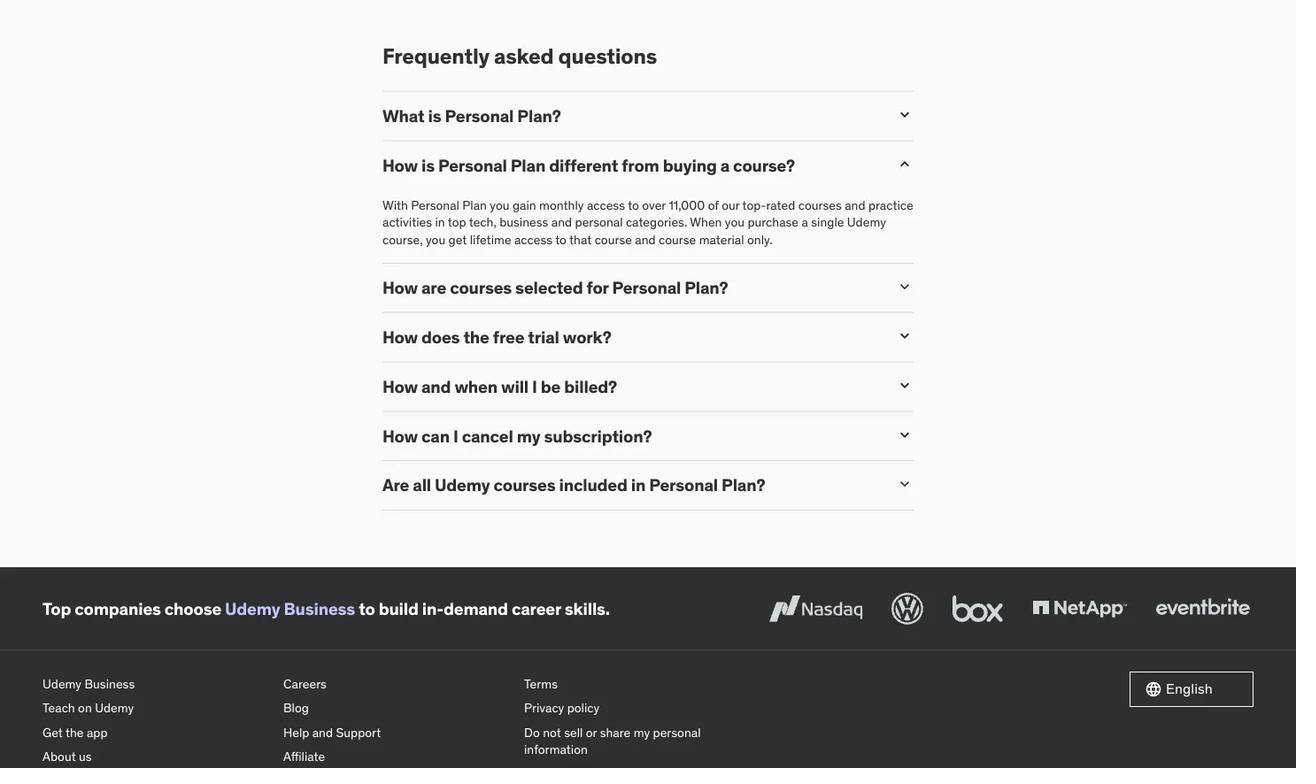 Task type: locate. For each thing, give the bounding box(es) containing it.
in
[[435, 214, 445, 230], [631, 475, 646, 496]]

frequently asked questions
[[383, 43, 657, 70]]

box image
[[948, 590, 1008, 629]]

in right included
[[631, 475, 646, 496]]

courses right are
[[450, 277, 512, 298]]

questions
[[558, 43, 657, 70]]

i right can
[[453, 425, 458, 447]]

0 vertical spatial the
[[463, 326, 489, 348]]

1 horizontal spatial business
[[284, 598, 355, 619]]

personal up that
[[575, 214, 623, 230]]

1 vertical spatial courses
[[450, 277, 512, 298]]

0 horizontal spatial personal
[[575, 214, 623, 230]]

1 vertical spatial a
[[802, 214, 808, 230]]

personal up top
[[411, 197, 459, 213]]

0 horizontal spatial course
[[595, 232, 632, 248]]

0 horizontal spatial a
[[720, 154, 730, 176]]

0 horizontal spatial access
[[514, 232, 553, 248]]

terms
[[524, 676, 558, 692]]

how up with
[[383, 154, 418, 176]]

you left get
[[426, 232, 445, 248]]

personal down privacy policy link
[[653, 725, 701, 741]]

how for how does the free trial work?
[[383, 326, 418, 348]]

will
[[501, 376, 529, 397]]

udemy right all
[[435, 475, 490, 496]]

plan
[[511, 154, 546, 176], [462, 197, 487, 213]]

2 vertical spatial small image
[[896, 426, 914, 444]]

5 how from the top
[[383, 425, 418, 447]]

3 how from the top
[[383, 326, 418, 348]]

is down what
[[421, 154, 435, 176]]

1 vertical spatial plan
[[462, 197, 487, 213]]

access down business
[[514, 232, 553, 248]]

0 vertical spatial business
[[284, 598, 355, 619]]

to left that
[[555, 232, 567, 248]]

you up "tech,"
[[490, 197, 510, 213]]

my down privacy policy link
[[634, 725, 650, 741]]

i left be
[[532, 376, 537, 397]]

tech,
[[469, 214, 497, 230]]

buying
[[663, 154, 717, 176]]

1 vertical spatial to
[[555, 232, 567, 248]]

udemy business link up careers on the bottom of page
[[225, 598, 355, 619]]

plan?
[[517, 105, 561, 126], [685, 277, 728, 298], [722, 475, 765, 496]]

0 horizontal spatial in
[[435, 214, 445, 230]]

how and when will i be billed? button
[[383, 376, 882, 397]]

course
[[595, 232, 632, 248], [659, 232, 696, 248]]

information
[[524, 742, 588, 758]]

0 vertical spatial a
[[720, 154, 730, 176]]

0 vertical spatial is
[[428, 105, 441, 126]]

asked
[[494, 43, 554, 70]]

0 vertical spatial you
[[490, 197, 510, 213]]

demand
[[444, 598, 508, 619]]

subscription?
[[544, 425, 652, 447]]

how is personal plan different from buying a course? button
[[383, 154, 882, 176]]

1 vertical spatial in
[[631, 475, 646, 496]]

single
[[811, 214, 844, 230]]

to
[[628, 197, 639, 213], [555, 232, 567, 248], [359, 598, 375, 619]]

my
[[517, 425, 541, 447], [634, 725, 650, 741]]

the right get
[[65, 725, 84, 741]]

business up careers on the bottom of page
[[284, 598, 355, 619]]

1 horizontal spatial a
[[802, 214, 808, 230]]

small image for billed?
[[896, 377, 914, 394]]

0 horizontal spatial you
[[426, 232, 445, 248]]

business up the on
[[85, 676, 135, 692]]

1 horizontal spatial personal
[[653, 725, 701, 741]]

and inside careers blog help and support affiliate
[[312, 725, 333, 741]]

frequently
[[383, 43, 490, 70]]

0 vertical spatial my
[[517, 425, 541, 447]]

share
[[600, 725, 631, 741]]

1 course from the left
[[595, 232, 632, 248]]

trial
[[528, 326, 559, 348]]

the
[[463, 326, 489, 348], [65, 725, 84, 741]]

blog link
[[283, 696, 510, 721]]

udemy down practice
[[847, 214, 886, 230]]

policy
[[567, 700, 600, 716]]

1 vertical spatial small image
[[896, 327, 914, 345]]

in-
[[422, 598, 444, 619]]

are
[[383, 475, 409, 496]]

volkswagen image
[[888, 590, 927, 629]]

1 horizontal spatial course
[[659, 232, 696, 248]]

are all udemy courses included in personal plan? button
[[383, 475, 882, 496]]

1 vertical spatial is
[[421, 154, 435, 176]]

in left top
[[435, 214, 445, 230]]

course,
[[383, 232, 423, 248]]

courses inside with personal plan you gain monthly access to over 11,000 of our top-rated courses and practice activities in top tech, business and personal categories. when you purchase a single udemy course, you get lifetime access to that course and course material only.
[[798, 197, 842, 213]]

0 vertical spatial i
[[532, 376, 537, 397]]

udemy business link up the get the app link
[[43, 672, 269, 696]]

get
[[43, 725, 63, 741]]

udemy
[[847, 214, 886, 230], [435, 475, 490, 496], [225, 598, 280, 619], [43, 676, 82, 692], [95, 700, 134, 716]]

udemy right the on
[[95, 700, 134, 716]]

0 vertical spatial courses
[[798, 197, 842, 213]]

small image for personal
[[896, 476, 914, 493]]

what is personal plan?
[[383, 105, 561, 126]]

personal inside with personal plan you gain monthly access to over 11,000 of our top-rated courses and practice activities in top tech, business and personal categories. when you purchase a single udemy course, you get lifetime access to that course and course material only.
[[575, 214, 623, 230]]

1 vertical spatial business
[[85, 676, 135, 692]]

0 vertical spatial plan?
[[517, 105, 561, 126]]

does
[[421, 326, 460, 348]]

0 horizontal spatial business
[[85, 676, 135, 692]]

you
[[490, 197, 510, 213], [725, 214, 745, 230], [426, 232, 445, 248]]

0 vertical spatial personal
[[575, 214, 623, 230]]

0 vertical spatial to
[[628, 197, 639, 213]]

the left free
[[463, 326, 489, 348]]

0 vertical spatial udemy business link
[[225, 598, 355, 619]]

0 horizontal spatial plan
[[462, 197, 487, 213]]

and right help on the left bottom of the page
[[312, 725, 333, 741]]

plan inside with personal plan you gain monthly access to over 11,000 of our top-rated courses and practice activities in top tech, business and personal categories. when you purchase a single udemy course, you get lifetime access to that course and course material only.
[[462, 197, 487, 213]]

build
[[379, 598, 419, 619]]

2 horizontal spatial you
[[725, 214, 745, 230]]

2 vertical spatial you
[[426, 232, 445, 248]]

personal down frequently asked questions
[[445, 105, 514, 126]]

2 how from the top
[[383, 277, 418, 298]]

a inside with personal plan you gain monthly access to over 11,000 of our top-rated courses and practice activities in top tech, business and personal categories. when you purchase a single udemy course, you get lifetime access to that course and course material only.
[[802, 214, 808, 230]]

privacy
[[524, 700, 564, 716]]

and down categories.
[[635, 232, 656, 248]]

1 vertical spatial my
[[634, 725, 650, 741]]

categories.
[[626, 214, 687, 230]]

get
[[448, 232, 467, 248]]

courses up the single
[[798, 197, 842, 213]]

to left build
[[359, 598, 375, 619]]

0 horizontal spatial the
[[65, 725, 84, 741]]

you down our
[[725, 214, 745, 230]]

how left can
[[383, 425, 418, 447]]

small image
[[896, 155, 914, 173], [896, 327, 914, 345], [896, 426, 914, 444]]

courses down how can i cancel my subscription?
[[494, 475, 556, 496]]

0 vertical spatial in
[[435, 214, 445, 230]]

how left are
[[383, 277, 418, 298]]

different
[[549, 154, 618, 176]]

small image
[[896, 106, 914, 124], [896, 278, 914, 296], [896, 377, 914, 394], [896, 476, 914, 493], [1145, 681, 1163, 698]]

what
[[383, 105, 425, 126]]

business
[[284, 598, 355, 619], [85, 676, 135, 692]]

2 horizontal spatial to
[[628, 197, 639, 213]]

1 horizontal spatial my
[[634, 725, 650, 741]]

material
[[699, 232, 744, 248]]

course right that
[[595, 232, 632, 248]]

1 vertical spatial udemy business link
[[43, 672, 269, 696]]

3 small image from the top
[[896, 426, 914, 444]]

access up that
[[587, 197, 625, 213]]

a left the single
[[802, 214, 808, 230]]

about us link
[[43, 745, 269, 769]]

with personal plan you gain monthly access to over 11,000 of our top-rated courses and practice activities in top tech, business and personal categories. when you purchase a single udemy course, you get lifetime access to that course and course material only.
[[383, 197, 914, 248]]

be
[[541, 376, 561, 397]]

how left when
[[383, 376, 418, 397]]

help
[[283, 725, 309, 741]]

plan up "tech,"
[[462, 197, 487, 213]]

and down 'monthly'
[[551, 214, 572, 230]]

plan up "gain"
[[511, 154, 546, 176]]

teach
[[43, 700, 75, 716]]

to left over
[[628, 197, 639, 213]]

my right the cancel
[[517, 425, 541, 447]]

course down categories.
[[659, 232, 696, 248]]

1 small image from the top
[[896, 155, 914, 173]]

netapp image
[[1029, 590, 1131, 629]]

how left "does"
[[383, 326, 418, 348]]

1 vertical spatial the
[[65, 725, 84, 741]]

2 vertical spatial courses
[[494, 475, 556, 496]]

a
[[720, 154, 730, 176], [802, 214, 808, 230]]

1 how from the top
[[383, 154, 418, 176]]

2 small image from the top
[[896, 327, 914, 345]]

how
[[383, 154, 418, 176], [383, 277, 418, 298], [383, 326, 418, 348], [383, 376, 418, 397], [383, 425, 418, 447]]

1 vertical spatial i
[[453, 425, 458, 447]]

personal
[[575, 214, 623, 230], [653, 725, 701, 741]]

is right what
[[428, 105, 441, 126]]

4 how from the top
[[383, 376, 418, 397]]

is
[[428, 105, 441, 126], [421, 154, 435, 176]]

1 horizontal spatial access
[[587, 197, 625, 213]]

1 horizontal spatial plan
[[511, 154, 546, 176]]

0 vertical spatial access
[[587, 197, 625, 213]]

with
[[383, 197, 408, 213]]

a right buying
[[720, 154, 730, 176]]

1 horizontal spatial the
[[463, 326, 489, 348]]

how are courses selected for personal plan?
[[383, 277, 728, 298]]

0 horizontal spatial to
[[359, 598, 375, 619]]

the inside "udemy business teach on udemy get the app about us"
[[65, 725, 84, 741]]

and
[[845, 197, 865, 213], [551, 214, 572, 230], [635, 232, 656, 248], [421, 376, 451, 397], [312, 725, 333, 741]]

our
[[722, 197, 740, 213]]

1 vertical spatial personal
[[653, 725, 701, 741]]

0 vertical spatial small image
[[896, 155, 914, 173]]

udemy business link
[[225, 598, 355, 619], [43, 672, 269, 696]]

courses
[[798, 197, 842, 213], [450, 277, 512, 298], [494, 475, 556, 496]]

1 horizontal spatial i
[[532, 376, 537, 397]]



Task type: describe. For each thing, give the bounding box(es) containing it.
app
[[87, 725, 108, 741]]

support
[[336, 725, 381, 741]]

my inside the terms privacy policy do not sell or share my personal information
[[634, 725, 650, 741]]

get the app link
[[43, 721, 269, 745]]

udemy right choose
[[225, 598, 280, 619]]

top-
[[743, 197, 766, 213]]

1 vertical spatial you
[[725, 214, 745, 230]]

rated
[[766, 197, 795, 213]]

billed?
[[564, 376, 617, 397]]

on
[[78, 700, 92, 716]]

2 vertical spatial to
[[359, 598, 375, 619]]

careers link
[[283, 672, 510, 696]]

about
[[43, 749, 76, 765]]

work?
[[563, 326, 612, 348]]

0 horizontal spatial my
[[517, 425, 541, 447]]

top
[[448, 214, 466, 230]]

cancel
[[462, 425, 513, 447]]

1 horizontal spatial to
[[555, 232, 567, 248]]

what is personal plan? button
[[383, 105, 882, 126]]

how and when will i be billed?
[[383, 376, 617, 397]]

for
[[587, 277, 609, 298]]

0 vertical spatial plan
[[511, 154, 546, 176]]

small image for how does the free trial work?
[[896, 327, 914, 345]]

are all udemy courses included in personal plan?
[[383, 475, 765, 496]]

privacy policy link
[[524, 696, 751, 721]]

personal right 'for'
[[612, 277, 681, 298]]

1 vertical spatial access
[[514, 232, 553, 248]]

blog
[[283, 700, 309, 716]]

when
[[690, 214, 722, 230]]

course?
[[733, 154, 795, 176]]

terms link
[[524, 672, 751, 696]]

skills.
[[565, 598, 610, 619]]

sell
[[564, 725, 583, 741]]

or
[[586, 725, 597, 741]]

1 horizontal spatial you
[[490, 197, 510, 213]]

small image inside english button
[[1145, 681, 1163, 698]]

do not sell or share my personal information button
[[524, 721, 751, 763]]

how can i cancel my subscription? button
[[383, 425, 882, 447]]

business inside "udemy business teach on udemy get the app about us"
[[85, 676, 135, 692]]

and left when
[[421, 376, 451, 397]]

in inside with personal plan you gain monthly access to over 11,000 of our top-rated courses and practice activities in top tech, business and personal categories. when you purchase a single udemy course, you get lifetime access to that course and course material only.
[[435, 214, 445, 230]]

do
[[524, 725, 540, 741]]

how is personal plan different from buying a course?
[[383, 154, 795, 176]]

udemy up teach
[[43, 676, 82, 692]]

english
[[1166, 680, 1213, 698]]

from
[[622, 154, 659, 176]]

top companies choose udemy business to build in-demand career skills.
[[43, 598, 610, 619]]

are
[[421, 277, 446, 298]]

help and support link
[[283, 721, 510, 745]]

all
[[413, 475, 431, 496]]

that
[[569, 232, 592, 248]]

teach on udemy link
[[43, 696, 269, 721]]

eventbrite image
[[1152, 590, 1254, 629]]

activities
[[383, 214, 432, 230]]

personal down how can i cancel my subscription? dropdown button
[[649, 475, 718, 496]]

is for what
[[428, 105, 441, 126]]

how does the free trial work?
[[383, 326, 612, 348]]

only.
[[747, 232, 773, 248]]

11,000
[[669, 197, 705, 213]]

personal inside the terms privacy policy do not sell or share my personal information
[[653, 725, 701, 741]]

small image for how is personal plan different from buying a course?
[[896, 155, 914, 173]]

udemy business teach on udemy get the app about us
[[43, 676, 135, 765]]

gain
[[513, 197, 536, 213]]

can
[[421, 425, 450, 447]]

affiliate link
[[283, 745, 510, 769]]

lifetime
[[470, 232, 511, 248]]

how does the free trial work? button
[[383, 326, 882, 348]]

personal inside with personal plan you gain monthly access to over 11,000 of our top-rated courses and practice activities in top tech, business and personal categories. when you purchase a single udemy course, you get lifetime access to that course and course material only.
[[411, 197, 459, 213]]

choose
[[165, 598, 221, 619]]

1 vertical spatial plan?
[[685, 277, 728, 298]]

careers blog help and support affiliate
[[283, 676, 381, 765]]

and left practice
[[845, 197, 865, 213]]

udemy inside with personal plan you gain monthly access to over 11,000 of our top-rated courses and practice activities in top tech, business and personal categories. when you purchase a single udemy course, you get lifetime access to that course and course material only.
[[847, 214, 886, 230]]

how can i cancel my subscription?
[[383, 425, 652, 447]]

nasdaq image
[[765, 590, 867, 629]]

purchase
[[748, 214, 799, 230]]

monthly
[[539, 197, 584, 213]]

1 horizontal spatial in
[[631, 475, 646, 496]]

over
[[642, 197, 666, 213]]

business
[[500, 214, 548, 230]]

top
[[43, 598, 71, 619]]

terms privacy policy do not sell or share my personal information
[[524, 676, 701, 758]]

not
[[543, 725, 561, 741]]

affiliate
[[283, 749, 325, 765]]

when
[[455, 376, 498, 397]]

is for how
[[421, 154, 435, 176]]

small image for plan?
[[896, 278, 914, 296]]

personal down what is personal plan? at the top of page
[[438, 154, 507, 176]]

english button
[[1130, 672, 1254, 707]]

practice
[[868, 197, 914, 213]]

companies
[[75, 598, 161, 619]]

how for how is personal plan different from buying a course?
[[383, 154, 418, 176]]

0 horizontal spatial i
[[453, 425, 458, 447]]

how for how are courses selected for personal plan?
[[383, 277, 418, 298]]

selected
[[515, 277, 583, 298]]

us
[[79, 749, 92, 765]]

how for how can i cancel my subscription?
[[383, 425, 418, 447]]

2 vertical spatial plan?
[[722, 475, 765, 496]]

career
[[512, 598, 561, 619]]

included
[[559, 475, 628, 496]]

how for how and when will i be billed?
[[383, 376, 418, 397]]

of
[[708, 197, 719, 213]]

2 course from the left
[[659, 232, 696, 248]]

careers
[[283, 676, 327, 692]]

small image for how can i cancel my subscription?
[[896, 426, 914, 444]]



Task type: vqa. For each thing, say whether or not it's contained in the screenshot.
What is Personal Plan?
yes



